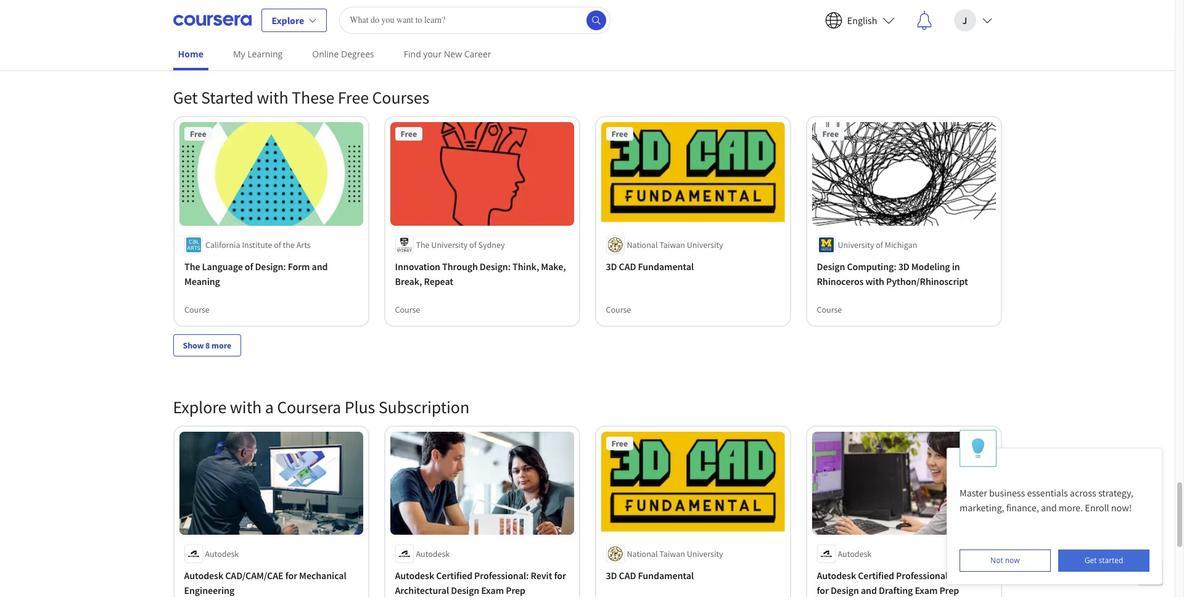 Task type: vqa. For each thing, say whether or not it's contained in the screenshot.
Government
no



Task type: describe. For each thing, give the bounding box(es) containing it.
break,
[[395, 275, 422, 287]]

autodesk certified professional: revit for architectural design exam prep
[[395, 569, 566, 596]]

learning
[[247, 48, 283, 60]]

explore mastertrack® certificates collection element
[[166, 0, 1009, 67]]

form
[[288, 260, 310, 272]]

online degrees
[[312, 48, 374, 60]]

of left michigan
[[876, 239, 883, 250]]

master
[[960, 487, 987, 499]]

fundamental for 1st 3d cad fundamental link from the top
[[638, 260, 694, 272]]

business
[[989, 487, 1025, 499]]

in
[[952, 260, 960, 272]]

design computing: 3d modeling in rhinoceros with python/rhinoscript link
[[817, 259, 991, 288]]

1 3d cad fundamental link from the top
[[606, 259, 780, 274]]

explore with a coursera plus subscription collection element
[[166, 376, 1009, 597]]

career
[[464, 48, 491, 60]]

autocad
[[953, 569, 989, 582]]

more inside explore mastertrack® certificates collection element
[[212, 30, 231, 41]]

j
[[962, 14, 967, 26]]

show 8 more button inside explore mastertrack® certificates collection element
[[173, 25, 241, 47]]

design inside autodesk certified professional: autocad for design and drafting exam prep
[[831, 584, 859, 596]]

free for design computing: 3d modeling in rhinoceros with python/rhinoscript
[[822, 128, 839, 139]]

explore button
[[261, 8, 327, 32]]

strategy,
[[1098, 487, 1133, 499]]

3d cad fundamental for 1st 3d cad fundamental link from the top
[[606, 260, 694, 272]]

more.
[[1059, 501, 1083, 514]]

not now
[[991, 555, 1020, 566]]

alice element
[[947, 430, 1163, 585]]

think,
[[513, 260, 539, 272]]

8 inside explore mastertrack® certificates collection element
[[205, 30, 210, 41]]

national taiwan university for first 3d cad fundamental link from the bottom
[[627, 548, 723, 559]]

master business essentials across strategy, marketing, finance, and more. enroll now!
[[960, 487, 1135, 514]]

show 8 more button inside get started with these free courses collection element
[[173, 334, 241, 356]]

for for autodesk certified professional: revit for architectural design exam prep
[[554, 569, 566, 582]]

california institute of the arts
[[205, 239, 310, 250]]

online degrees link
[[307, 40, 379, 68]]

show inside get started with these free courses collection element
[[183, 340, 204, 351]]

started
[[1099, 555, 1123, 566]]

home
[[178, 48, 203, 60]]

get started link
[[1058, 550, 1150, 572]]

free for 3d cad fundamental
[[611, 128, 628, 139]]

marketing,
[[960, 501, 1004, 514]]

through
[[442, 260, 478, 272]]

3d cad fundamental for first 3d cad fundamental link from the bottom
[[606, 569, 694, 582]]

my
[[233, 48, 245, 60]]

find
[[404, 48, 421, 60]]

the university of sydney
[[416, 239, 505, 250]]

make,
[[541, 260, 566, 272]]

j button
[[944, 0, 1002, 40]]

repeat
[[424, 275, 453, 287]]

prep inside autodesk certified professional: autocad for design and drafting exam prep
[[940, 584, 959, 596]]

innovation
[[395, 260, 440, 272]]

free inside explore with a coursera plus subscription collection element
[[611, 438, 628, 449]]

started
[[201, 86, 253, 108]]

a
[[265, 396, 274, 418]]

essentials
[[1027, 487, 1068, 499]]

not
[[991, 555, 1003, 566]]

innovation through design: think, make, break, repeat link
[[395, 259, 569, 288]]

8 inside get started with these free courses collection element
[[205, 340, 210, 351]]

get started
[[1085, 555, 1123, 566]]

certified for design
[[436, 569, 472, 582]]

home link
[[173, 40, 208, 70]]

the language of design: form and meaning link
[[184, 259, 358, 288]]

autodesk certified professional: revit for architectural design exam prep link
[[395, 568, 569, 597]]

and inside the master business essentials across strategy, marketing, finance, and more. enroll now!
[[1041, 501, 1057, 514]]

design computing: 3d modeling in rhinoceros with python/rhinoscript
[[817, 260, 968, 287]]

online
[[312, 48, 339, 60]]

3d inside explore with a coursera plus subscription collection element
[[606, 569, 617, 582]]

my learning link
[[228, 40, 288, 68]]

engineering
[[184, 584, 234, 596]]

get started with these free courses collection element
[[166, 67, 1009, 376]]

english
[[847, 14, 877, 26]]

explore for explore
[[272, 14, 304, 26]]

national taiwan university for 1st 3d cad fundamental link from the top
[[627, 239, 723, 250]]

coursera
[[277, 396, 341, 418]]

get for get started
[[1085, 555, 1097, 566]]

finance,
[[1006, 501, 1039, 514]]

explore with a coursera plus subscription
[[173, 396, 469, 418]]

drafting
[[879, 584, 913, 596]]

exam inside autodesk certified professional: revit for architectural design exam prep
[[481, 584, 504, 596]]

design inside design computing: 3d modeling in rhinoceros with python/rhinoscript
[[817, 260, 845, 272]]

more inside get started with these free courses collection element
[[212, 340, 231, 351]]

english button
[[815, 0, 904, 40]]

national inside get started with these free courses collection element
[[627, 239, 658, 250]]

sydney
[[478, 239, 505, 250]]

meaning
[[184, 275, 220, 287]]

the language of design: form and meaning
[[184, 260, 328, 287]]

professional: for prep
[[474, 569, 529, 582]]

design: inside the innovation through design: think, make, break, repeat
[[480, 260, 511, 272]]

across
[[1070, 487, 1096, 499]]

now!
[[1111, 501, 1132, 514]]

courses
[[372, 86, 429, 108]]



Task type: locate. For each thing, give the bounding box(es) containing it.
and inside 'the language of design: form and meaning'
[[312, 260, 328, 272]]

of inside 'the language of design: form and meaning'
[[244, 260, 253, 272]]

design: down the 'sydney'
[[480, 260, 511, 272]]

1 vertical spatial national
[[627, 548, 658, 559]]

of for the language of design: form and meaning
[[244, 260, 253, 272]]

cad inside get started with these free courses collection element
[[619, 260, 636, 272]]

8
[[205, 30, 210, 41], [205, 340, 210, 351]]

1 horizontal spatial the
[[416, 239, 430, 250]]

0 horizontal spatial get
[[173, 86, 198, 108]]

1 8 from the top
[[205, 30, 210, 41]]

2 course from the left
[[395, 304, 420, 315]]

course for the language of design: form and meaning
[[184, 304, 209, 315]]

0 vertical spatial 3d cad fundamental
[[606, 260, 694, 272]]

3d cad fundamental link
[[606, 259, 780, 274], [606, 568, 780, 583]]

free for innovation through design: think, make, break, repeat
[[401, 128, 417, 139]]

the
[[283, 239, 294, 250]]

cad for 1st 3d cad fundamental link from the top
[[619, 260, 636, 272]]

2 more from the top
[[212, 340, 231, 351]]

2 3d cad fundamental link from the top
[[606, 568, 780, 583]]

for
[[285, 569, 297, 582], [554, 569, 566, 582], [817, 584, 829, 596]]

professional: inside autodesk certified professional: autocad for design and drafting exam prep
[[896, 569, 951, 582]]

of left the
[[274, 239, 281, 250]]

cad/cam/cae
[[225, 569, 283, 582]]

and left drafting at the right bottom of the page
[[861, 584, 877, 596]]

1 horizontal spatial prep
[[940, 584, 959, 596]]

design: down california institute of the arts at the top left of the page
[[255, 260, 286, 272]]

with left the a
[[230, 396, 262, 418]]

autodesk cad/cam/cae for mechanical engineering link
[[184, 568, 358, 597]]

0 vertical spatial and
[[312, 260, 328, 272]]

find your new career link
[[399, 40, 496, 68]]

get started with these free courses
[[173, 86, 429, 108]]

language
[[202, 260, 242, 272]]

of down institute
[[244, 260, 253, 272]]

2 8 from the top
[[205, 340, 210, 351]]

1 fundamental from the top
[[638, 260, 694, 272]]

2 professional: from the left
[[896, 569, 951, 582]]

0 vertical spatial 3d cad fundamental link
[[606, 259, 780, 274]]

prep inside autodesk certified professional: revit for architectural design exam prep
[[506, 584, 525, 596]]

1 horizontal spatial professional:
[[896, 569, 951, 582]]

1 vertical spatial and
[[1041, 501, 1057, 514]]

2 fundamental from the top
[[638, 569, 694, 582]]

california
[[205, 239, 240, 250]]

with
[[257, 86, 288, 108], [866, 275, 884, 287], [230, 396, 262, 418]]

cad inside explore with a coursera plus subscription collection element
[[619, 569, 636, 582]]

1 horizontal spatial for
[[554, 569, 566, 582]]

taiwan inside explore with a coursera plus subscription collection element
[[659, 548, 685, 559]]

0 horizontal spatial exam
[[481, 584, 504, 596]]

help center image
[[1143, 565, 1158, 580]]

for inside autodesk cad/cam/cae for mechanical engineering
[[285, 569, 297, 582]]

2 show from the top
[[183, 340, 204, 351]]

taiwan for 1st 3d cad fundamental link from the top
[[659, 239, 685, 250]]

exam
[[481, 584, 504, 596], [915, 584, 938, 596]]

design left drafting at the right bottom of the page
[[831, 584, 859, 596]]

1 professional: from the left
[[474, 569, 529, 582]]

1 vertical spatial with
[[866, 275, 884, 287]]

coursera image
[[173, 10, 251, 30]]

design inside autodesk certified professional: revit for architectural design exam prep
[[451, 584, 479, 596]]

explore
[[272, 14, 304, 26], [173, 396, 227, 418]]

1 taiwan from the top
[[659, 239, 685, 250]]

2 vertical spatial and
[[861, 584, 877, 596]]

free
[[338, 86, 369, 108], [190, 128, 206, 139], [401, 128, 417, 139], [611, 128, 628, 139], [822, 128, 839, 139], [611, 438, 628, 449]]

course for 3d cad fundamental
[[606, 304, 631, 315]]

the for the university of sydney
[[416, 239, 430, 250]]

design
[[817, 260, 845, 272], [451, 584, 479, 596], [831, 584, 859, 596]]

1 vertical spatial 3d cad fundamental
[[606, 569, 694, 582]]

0 horizontal spatial the
[[184, 260, 200, 272]]

0 vertical spatial show 8 more button
[[173, 25, 241, 47]]

0 horizontal spatial prep
[[506, 584, 525, 596]]

exam inside autodesk certified professional: autocad for design and drafting exam prep
[[915, 584, 938, 596]]

these
[[292, 86, 335, 108]]

1 vertical spatial show 8 more button
[[173, 334, 241, 356]]

national taiwan university inside get started with these free courses collection element
[[627, 239, 723, 250]]

0 vertical spatial cad
[[619, 260, 636, 272]]

0 horizontal spatial certified
[[436, 569, 472, 582]]

the
[[416, 239, 430, 250], [184, 260, 200, 272]]

rhinoceros
[[817, 275, 864, 287]]

innovation through design: think, make, break, repeat
[[395, 260, 566, 287]]

professional: inside autodesk certified professional: revit for architectural design exam prep
[[474, 569, 529, 582]]

1 exam from the left
[[481, 584, 504, 596]]

of for california institute of the arts
[[274, 239, 281, 250]]

and down essentials
[[1041, 501, 1057, 514]]

not now button
[[960, 550, 1051, 572]]

course
[[184, 304, 209, 315], [395, 304, 420, 315], [606, 304, 631, 315], [817, 304, 842, 315]]

national
[[627, 239, 658, 250], [627, 548, 658, 559]]

get for get started with these free courses
[[173, 86, 198, 108]]

None search field
[[339, 6, 611, 34]]

1 more from the top
[[212, 30, 231, 41]]

2 taiwan from the top
[[659, 548, 685, 559]]

1 horizontal spatial and
[[861, 584, 877, 596]]

taiwan inside get started with these free courses collection element
[[659, 239, 685, 250]]

more
[[212, 30, 231, 41], [212, 340, 231, 351]]

autodesk inside autodesk certified professional: autocad for design and drafting exam prep
[[817, 569, 856, 582]]

course for innovation through design: think, make, break, repeat
[[395, 304, 420, 315]]

show
[[183, 30, 204, 41], [183, 340, 204, 351]]

3d inside design computing: 3d modeling in rhinoceros with python/rhinoscript
[[898, 260, 909, 272]]

1 horizontal spatial certified
[[858, 569, 894, 582]]

show 8 more
[[183, 30, 231, 41], [183, 340, 231, 351]]

design up rhinoceros
[[817, 260, 845, 272]]

modeling
[[911, 260, 950, 272]]

1 vertical spatial 8
[[205, 340, 210, 351]]

2 cad from the top
[[619, 569, 636, 582]]

1 course from the left
[[184, 304, 209, 315]]

1 national from the top
[[627, 239, 658, 250]]

for inside autodesk certified professional: revit for architectural design exam prep
[[554, 569, 566, 582]]

fundamental for first 3d cad fundamental link from the bottom
[[638, 569, 694, 582]]

4 course from the left
[[817, 304, 842, 315]]

autodesk inside autodesk certified professional: revit for architectural design exam prep
[[395, 569, 434, 582]]

certified up drafting at the right bottom of the page
[[858, 569, 894, 582]]

of for the university of sydney
[[469, 239, 477, 250]]

explore inside popup button
[[272, 14, 304, 26]]

3d
[[606, 260, 617, 272], [898, 260, 909, 272], [606, 569, 617, 582]]

1 vertical spatial explore
[[173, 396, 227, 418]]

professional: left revit
[[474, 569, 529, 582]]

my learning
[[233, 48, 283, 60]]

new
[[444, 48, 462, 60]]

for for autodesk certified professional: autocad for design and drafting exam prep
[[817, 584, 829, 596]]

certified inside autodesk certified professional: autocad for design and drafting exam prep
[[858, 569, 894, 582]]

3 course from the left
[[606, 304, 631, 315]]

fundamental inside get started with these free courses collection element
[[638, 260, 694, 272]]

0 vertical spatial more
[[212, 30, 231, 41]]

1 national taiwan university from the top
[[627, 239, 723, 250]]

and inside autodesk certified professional: autocad for design and drafting exam prep
[[861, 584, 877, 596]]

1 horizontal spatial explore
[[272, 14, 304, 26]]

1 vertical spatial cad
[[619, 569, 636, 582]]

autodesk cad/cam/cae for mechanical engineering
[[184, 569, 346, 596]]

and right form
[[312, 260, 328, 272]]

1 vertical spatial 3d cad fundamental link
[[606, 568, 780, 583]]

1 design: from the left
[[255, 260, 286, 272]]

3d cad fundamental inside get started with these free courses collection element
[[606, 260, 694, 272]]

arts
[[296, 239, 310, 250]]

2 design: from the left
[[480, 260, 511, 272]]

course for design computing: 3d modeling in rhinoceros with python/rhinoscript
[[817, 304, 842, 315]]

taiwan
[[659, 239, 685, 250], [659, 548, 685, 559]]

subscription
[[378, 396, 469, 418]]

show 8 more inside get started with these free courses collection element
[[183, 340, 231, 351]]

michigan
[[885, 239, 917, 250]]

1 vertical spatial show
[[183, 340, 204, 351]]

plus
[[345, 396, 375, 418]]

1 certified from the left
[[436, 569, 472, 582]]

cad
[[619, 260, 636, 272], [619, 569, 636, 582]]

get inside "alice" 'element'
[[1085, 555, 1097, 566]]

1 vertical spatial get
[[1085, 555, 1097, 566]]

professional: for exam
[[896, 569, 951, 582]]

with inside design computing: 3d modeling in rhinoceros with python/rhinoscript
[[866, 275, 884, 287]]

0 vertical spatial fundamental
[[638, 260, 694, 272]]

professional: up drafting at the right bottom of the page
[[896, 569, 951, 582]]

show 8 more inside explore mastertrack® certificates collection element
[[183, 30, 231, 41]]

the inside 'the language of design: form and meaning'
[[184, 260, 200, 272]]

with down computing:
[[866, 275, 884, 287]]

enroll
[[1085, 501, 1109, 514]]

1 cad from the top
[[619, 260, 636, 272]]

design:
[[255, 260, 286, 272], [480, 260, 511, 272]]

national taiwan university inside explore with a coursera plus subscription collection element
[[627, 548, 723, 559]]

autodesk inside autodesk cad/cam/cae for mechanical engineering
[[184, 569, 223, 582]]

1 3d cad fundamental from the top
[[606, 260, 694, 272]]

0 horizontal spatial explore
[[173, 396, 227, 418]]

0 vertical spatial the
[[416, 239, 430, 250]]

1 show from the top
[[183, 30, 204, 41]]

2 prep from the left
[[940, 584, 959, 596]]

0 vertical spatial 8
[[205, 30, 210, 41]]

find your new career
[[404, 48, 491, 60]]

3d cad fundamental
[[606, 260, 694, 272], [606, 569, 694, 582]]

1 vertical spatial more
[[212, 340, 231, 351]]

explore for explore with a coursera plus subscription
[[173, 396, 227, 418]]

revit
[[531, 569, 552, 582]]

2 3d cad fundamental from the top
[[606, 569, 694, 582]]

2 horizontal spatial and
[[1041, 501, 1057, 514]]

national taiwan university
[[627, 239, 723, 250], [627, 548, 723, 559]]

degrees
[[341, 48, 374, 60]]

1 horizontal spatial exam
[[915, 584, 938, 596]]

with left "these"
[[257, 86, 288, 108]]

university
[[431, 239, 468, 250], [687, 239, 723, 250], [838, 239, 874, 250], [687, 548, 723, 559]]

design: inside 'the language of design: form and meaning'
[[255, 260, 286, 272]]

0 vertical spatial get
[[173, 86, 198, 108]]

cad for first 3d cad fundamental link from the bottom
[[619, 569, 636, 582]]

3d cad fundamental inside explore with a coursera plus subscription collection element
[[606, 569, 694, 582]]

0 vertical spatial show 8 more
[[183, 30, 231, 41]]

lightbulb tip image
[[972, 438, 985, 459]]

institute
[[242, 239, 272, 250]]

1 vertical spatial show 8 more
[[183, 340, 231, 351]]

computing:
[[847, 260, 896, 272]]

1 vertical spatial fundamental
[[638, 569, 694, 582]]

2 certified from the left
[[858, 569, 894, 582]]

2 show 8 more from the top
[[183, 340, 231, 351]]

0 vertical spatial show
[[183, 30, 204, 41]]

of
[[274, 239, 281, 250], [469, 239, 477, 250], [876, 239, 883, 250], [244, 260, 253, 272]]

1 horizontal spatial get
[[1085, 555, 1097, 566]]

2 vertical spatial with
[[230, 396, 262, 418]]

autodesk
[[205, 548, 239, 559], [416, 548, 450, 559], [838, 548, 872, 559], [184, 569, 223, 582], [395, 569, 434, 582], [817, 569, 856, 582]]

0 horizontal spatial professional:
[[474, 569, 529, 582]]

1 horizontal spatial design:
[[480, 260, 511, 272]]

0 horizontal spatial for
[[285, 569, 297, 582]]

python/rhinoscript
[[886, 275, 968, 287]]

1 vertical spatial national taiwan university
[[627, 548, 723, 559]]

university inside explore with a coursera plus subscription collection element
[[687, 548, 723, 559]]

0 vertical spatial with
[[257, 86, 288, 108]]

the up meaning
[[184, 260, 200, 272]]

1 vertical spatial taiwan
[[659, 548, 685, 559]]

design right architectural
[[451, 584, 479, 596]]

taiwan for first 3d cad fundamental link from the bottom
[[659, 548, 685, 559]]

now
[[1005, 555, 1020, 566]]

show 8 more button
[[173, 25, 241, 47], [173, 334, 241, 356]]

free for the language of design: form and meaning
[[190, 128, 206, 139]]

the for the language of design: form and meaning
[[184, 260, 200, 272]]

prep
[[506, 584, 525, 596], [940, 584, 959, 596]]

1 prep from the left
[[506, 584, 525, 596]]

university of michigan
[[838, 239, 917, 250]]

certified
[[436, 569, 472, 582], [858, 569, 894, 582]]

for inside autodesk certified professional: autocad for design and drafting exam prep
[[817, 584, 829, 596]]

certified up architectural
[[436, 569, 472, 582]]

autodesk certified professional: autocad for design and drafting exam prep
[[817, 569, 989, 596]]

the up innovation
[[416, 239, 430, 250]]

show inside explore mastertrack® certificates collection element
[[183, 30, 204, 41]]

architectural
[[395, 584, 449, 596]]

and
[[312, 260, 328, 272], [1041, 501, 1057, 514], [861, 584, 877, 596]]

certified inside autodesk certified professional: revit for architectural design exam prep
[[436, 569, 472, 582]]

2 horizontal spatial for
[[817, 584, 829, 596]]

mechanical
[[299, 569, 346, 582]]

0 vertical spatial taiwan
[[659, 239, 685, 250]]

0 vertical spatial explore
[[272, 14, 304, 26]]

fundamental inside explore with a coursera plus subscription collection element
[[638, 569, 694, 582]]

0 vertical spatial national taiwan university
[[627, 239, 723, 250]]

0 horizontal spatial design:
[[255, 260, 286, 272]]

your
[[423, 48, 442, 60]]

2 national from the top
[[627, 548, 658, 559]]

0 vertical spatial national
[[627, 239, 658, 250]]

1 show 8 more button from the top
[[173, 25, 241, 47]]

of left the 'sydney'
[[469, 239, 477, 250]]

certified for and
[[858, 569, 894, 582]]

1 show 8 more from the top
[[183, 30, 231, 41]]

0 horizontal spatial and
[[312, 260, 328, 272]]

2 national taiwan university from the top
[[627, 548, 723, 559]]

national inside explore with a coursera plus subscription collection element
[[627, 548, 658, 559]]

1 vertical spatial the
[[184, 260, 200, 272]]

What do you want to learn? text field
[[339, 6, 611, 34]]

2 exam from the left
[[915, 584, 938, 596]]

2 show 8 more button from the top
[[173, 334, 241, 356]]

autodesk certified professional: autocad for design and drafting exam prep link
[[817, 568, 991, 597]]



